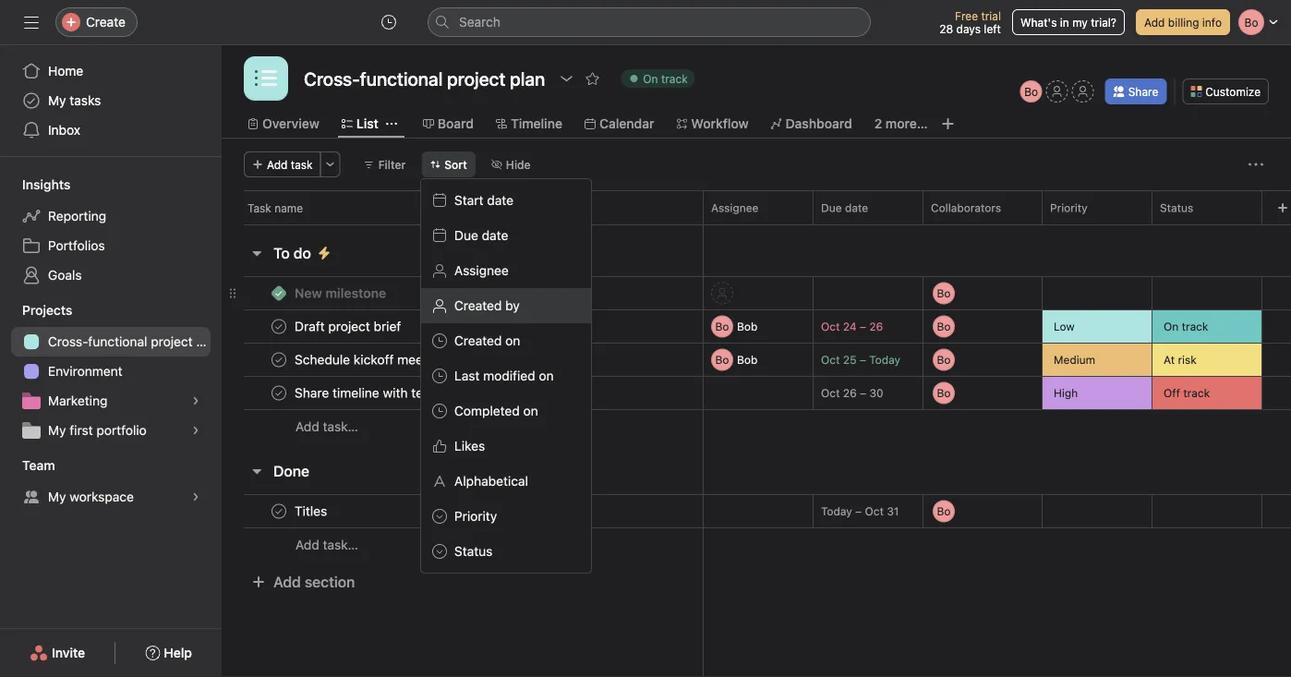 Task type: describe. For each thing, give the bounding box(es) containing it.
to do button
[[273, 236, 311, 270]]

Schedule kickoff meeting text field
[[291, 351, 451, 369]]

created by
[[454, 298, 520, 313]]

my workspace
[[48, 489, 134, 504]]

on for created on
[[505, 333, 520, 348]]

2 horizontal spatial on
[[539, 368, 554, 383]]

done
[[273, 462, 309, 480]]

2 more…
[[875, 116, 928, 131]]

at
[[1164, 353, 1175, 366]]

functional
[[88, 334, 147, 349]]

1 vertical spatial assignee
[[454, 263, 509, 278]]

goals link
[[11, 260, 211, 290]]

collaborators
[[931, 201, 1001, 214]]

1 horizontal spatial 26
[[870, 320, 883, 333]]

cross-functional project plan
[[48, 334, 222, 349]]

low button
[[1043, 310, 1152, 343]]

my workspace link
[[11, 482, 211, 512]]

row containing today
[[222, 493, 1291, 530]]

bob for oct 24 – 26
[[737, 320, 758, 333]]

low
[[1054, 320, 1075, 333]]

done button
[[273, 454, 309, 488]]

team button
[[0, 456, 55, 475]]

– for 30
[[860, 387, 867, 400]]

1 horizontal spatial due
[[821, 201, 842, 214]]

0 vertical spatial track
[[661, 72, 688, 85]]

add left section
[[273, 573, 301, 591]]

2 more… button
[[875, 114, 928, 134]]

medium button
[[1043, 344, 1152, 376]]

created on
[[454, 333, 520, 348]]

today inside header done tree grid
[[821, 505, 852, 518]]

collapse task list for this section image
[[249, 246, 264, 260]]

see details, marketing image
[[190, 395, 201, 406]]

oct for oct 24 – 26
[[821, 320, 840, 333]]

portfolio
[[96, 423, 147, 438]]

my for my first portfolio
[[48, 423, 66, 438]]

row containing oct 26
[[222, 375, 1291, 412]]

oct for oct 25 – today
[[821, 353, 840, 366]]

bo for oct 24 – 26
[[715, 320, 729, 333]]

billing
[[1168, 16, 1199, 29]]

more…
[[886, 116, 928, 131]]

workflow
[[691, 116, 749, 131]]

header done tree grid
[[222, 493, 1291, 562]]

share
[[1128, 85, 1159, 98]]

at risk button
[[1153, 344, 1262, 376]]

alphabetical
[[454, 473, 528, 489]]

workspace
[[70, 489, 134, 504]]

dashboard link
[[771, 114, 852, 134]]

schedule kickoff meeting cell
[[222, 343, 704, 377]]

portfolios link
[[11, 231, 211, 260]]

see details, my first portfolio image
[[190, 425, 201, 436]]

in
[[1060, 16, 1069, 29]]

task… for 2nd add task… row from the top of the page
[[323, 537, 358, 552]]

what's in my trial?
[[1021, 16, 1117, 29]]

task… for 2nd add task… row from the bottom of the page
[[323, 419, 358, 434]]

date down dashboard
[[845, 201, 868, 214]]

on track inside the header to do "tree grid"
[[1164, 320, 1209, 333]]

row containing task name
[[222, 190, 1291, 224]]

1 add task… row from the top
[[222, 409, 1291, 443]]

start
[[454, 193, 484, 208]]

cross-
[[48, 334, 88, 349]]

add task… button for 2nd add task… row from the bottom of the page
[[296, 417, 358, 437]]

share button
[[1105, 79, 1167, 104]]

add task… for 2nd add task… row from the bottom of the page
[[296, 419, 358, 434]]

sort
[[445, 158, 467, 171]]

environment
[[48, 363, 123, 379]]

projects button
[[0, 301, 72, 320]]

left
[[984, 22, 1001, 35]]

titles cell
[[222, 494, 704, 528]]

oct 24 – 26
[[821, 320, 883, 333]]

on track button inside the header to do "tree grid"
[[1153, 310, 1262, 343]]

by
[[505, 298, 520, 313]]

off track
[[1164, 387, 1210, 400]]

tasks
[[70, 93, 101, 108]]

completed milestone image
[[272, 286, 286, 301]]

0 horizontal spatial on track button
[[613, 66, 704, 91]]

at risk
[[1164, 353, 1197, 366]]

bo for oct 25 – today
[[715, 353, 729, 366]]

track for oct 24 – 26
[[1182, 320, 1209, 333]]

invite
[[52, 645, 85, 660]]

oct for oct 26 – 30
[[821, 387, 840, 400]]

customize
[[1206, 85, 1261, 98]]

likes
[[454, 438, 485, 454]]

marketing
[[48, 393, 108, 408]]

calendar
[[599, 116, 654, 131]]

goals
[[48, 267, 82, 283]]

modified
[[483, 368, 535, 383]]

cross-functional project plan link
[[11, 327, 222, 357]]

oct inside header done tree grid
[[865, 505, 884, 518]]

date down 'start date'
[[482, 228, 508, 243]]

list
[[356, 116, 379, 131]]

last modified on
[[454, 368, 554, 383]]

created by menu item
[[421, 288, 591, 323]]

new milestone cell
[[222, 276, 704, 310]]

my tasks
[[48, 93, 101, 108]]

high
[[1054, 387, 1078, 400]]

my for my tasks
[[48, 93, 66, 108]]

what's in my trial? button
[[1012, 9, 1125, 35]]

inbox
[[48, 122, 80, 138]]

add tab image
[[941, 116, 956, 131]]

overview
[[262, 116, 319, 131]]

completed image for today – oct 31
[[268, 500, 290, 522]]

reporting link
[[11, 201, 211, 231]]

0 vertical spatial on
[[643, 72, 658, 85]]

completed checkbox for oct 24
[[268, 315, 290, 338]]

sort button
[[421, 151, 476, 177]]

add task button
[[244, 151, 321, 177]]

date right start
[[487, 193, 514, 208]]

collapse task list for this section image
[[249, 464, 264, 478]]

add inside header done tree grid
[[296, 537, 319, 552]]

add section button
[[244, 565, 362, 599]]

insights button
[[0, 176, 71, 194]]

30
[[870, 387, 884, 400]]

today – oct 31
[[821, 505, 899, 518]]

home link
[[11, 56, 211, 86]]

add task
[[267, 158, 313, 171]]

help
[[164, 645, 192, 660]]

add billing info button
[[1136, 9, 1230, 35]]

tab actions image
[[386, 118, 397, 129]]

24
[[843, 320, 857, 333]]

completed image for oct 24 – 26
[[268, 315, 290, 338]]

search
[[459, 14, 501, 30]]

history image
[[381, 15, 396, 30]]

board
[[438, 116, 474, 131]]



Task type: locate. For each thing, give the bounding box(es) containing it.
1 my from the top
[[48, 93, 66, 108]]

add task…
[[296, 419, 358, 434], [296, 537, 358, 552]]

0 horizontal spatial on track
[[643, 72, 688, 85]]

completed image inside titles cell
[[268, 500, 290, 522]]

projects element
[[0, 294, 222, 449]]

on track button up the calendar
[[613, 66, 704, 91]]

assignee down workflow at top
[[711, 201, 759, 214]]

task… down share timeline with teammates text field
[[323, 419, 358, 434]]

1 vertical spatial add task… button
[[296, 535, 358, 555]]

completed image
[[268, 382, 290, 404]]

– left 31 on the bottom right
[[856, 505, 862, 518]]

on
[[505, 333, 520, 348], [539, 368, 554, 383], [523, 403, 538, 418]]

on track button up at risk dropdown button
[[1153, 310, 1262, 343]]

2 created from the top
[[454, 333, 502, 348]]

filter button
[[355, 151, 414, 177]]

my inside teams element
[[48, 489, 66, 504]]

1 horizontal spatial on
[[523, 403, 538, 418]]

– right 24
[[860, 320, 866, 333]]

insights
[[22, 177, 71, 192]]

1 vertical spatial bob
[[737, 353, 758, 366]]

on inside the header to do "tree grid"
[[1164, 320, 1179, 333]]

on track up risk
[[1164, 320, 1209, 333]]

today up 30
[[869, 353, 901, 366]]

assignee up created by
[[454, 263, 509, 278]]

0 horizontal spatial today
[[821, 505, 852, 518]]

home
[[48, 63, 83, 79]]

add task… inside header done tree grid
[[296, 537, 358, 552]]

add field image
[[1278, 202, 1289, 213]]

on down modified
[[523, 403, 538, 418]]

25
[[843, 353, 857, 366]]

add task… inside the header to do "tree grid"
[[296, 419, 358, 434]]

add left billing
[[1144, 16, 1165, 29]]

1 vertical spatial 26
[[843, 387, 857, 400]]

share timeline with teammates cell
[[222, 376, 704, 410]]

help button
[[133, 636, 204, 670]]

on for completed on
[[523, 403, 538, 418]]

customize button
[[1183, 79, 1269, 104]]

header to do tree grid
[[222, 275, 1291, 443]]

trial?
[[1091, 16, 1117, 29]]

0 vertical spatial created
[[454, 298, 502, 313]]

oct 26 – 30
[[821, 387, 884, 400]]

reporting
[[48, 208, 106, 224]]

1 add task… button from the top
[[296, 417, 358, 437]]

track up risk
[[1182, 320, 1209, 333]]

1 horizontal spatial on
[[1164, 320, 1179, 333]]

completed checkbox left titles "text box"
[[268, 500, 290, 522]]

status
[[1160, 201, 1194, 214], [454, 544, 493, 559]]

0 horizontal spatial more actions image
[[325, 159, 336, 170]]

1 completed checkbox from the top
[[268, 315, 290, 338]]

oct left 25
[[821, 353, 840, 366]]

completed checkbox inside draft project brief cell
[[268, 315, 290, 338]]

0 horizontal spatial due date
[[454, 228, 508, 243]]

0 horizontal spatial priority
[[454, 509, 497, 524]]

1 vertical spatial completed checkbox
[[268, 382, 290, 404]]

New milestone text field
[[291, 284, 392, 303]]

0 horizontal spatial on
[[505, 333, 520, 348]]

insights element
[[0, 168, 222, 294]]

2 add task… row from the top
[[222, 527, 1291, 562]]

oct left 31 on the bottom right
[[865, 505, 884, 518]]

1 vertical spatial status
[[454, 544, 493, 559]]

1 vertical spatial track
[[1182, 320, 1209, 333]]

bo inside button
[[1025, 85, 1038, 98]]

0 vertical spatial completed checkbox
[[268, 315, 290, 338]]

hide sidebar image
[[24, 15, 39, 30]]

1 horizontal spatial assignee
[[711, 201, 759, 214]]

3 completed image from the top
[[268, 500, 290, 522]]

add task… up done button
[[296, 419, 358, 434]]

task
[[248, 201, 271, 214]]

on down by
[[505, 333, 520, 348]]

on up the at on the right of page
[[1164, 320, 1179, 333]]

0 vertical spatial completed image
[[268, 315, 290, 338]]

26
[[870, 320, 883, 333], [843, 387, 857, 400]]

26 left 30
[[843, 387, 857, 400]]

0 vertical spatial assignee
[[711, 201, 759, 214]]

0 vertical spatial on track
[[643, 72, 688, 85]]

2 vertical spatial my
[[48, 489, 66, 504]]

1 vertical spatial today
[[821, 505, 852, 518]]

0 vertical spatial add task… button
[[296, 417, 358, 437]]

add task… button for 2nd add task… row from the top of the page
[[296, 535, 358, 555]]

completed image
[[268, 315, 290, 338], [268, 349, 290, 371], [268, 500, 290, 522]]

oct
[[821, 320, 840, 333], [821, 353, 840, 366], [821, 387, 840, 400], [865, 505, 884, 518]]

0 horizontal spatial 26
[[843, 387, 857, 400]]

track up workflow link
[[661, 72, 688, 85]]

28
[[940, 22, 953, 35]]

task name
[[248, 201, 303, 214]]

1 vertical spatial add task… row
[[222, 527, 1291, 562]]

on up the calendar
[[643, 72, 658, 85]]

2 vertical spatial on
[[523, 403, 538, 418]]

high button
[[1043, 377, 1152, 409]]

add left task
[[267, 158, 288, 171]]

1 vertical spatial due
[[454, 228, 478, 243]]

task… inside the header to do "tree grid"
[[323, 419, 358, 434]]

0 vertical spatial on
[[505, 333, 520, 348]]

1 horizontal spatial today
[[869, 353, 901, 366]]

1 bob from the top
[[737, 320, 758, 333]]

Completed milestone checkbox
[[272, 286, 286, 301]]

track right off
[[1184, 387, 1210, 400]]

add task… button
[[296, 417, 358, 437], [296, 535, 358, 555]]

off track button
[[1153, 377, 1262, 409]]

my tasks link
[[11, 86, 211, 115]]

completed
[[454, 403, 520, 418]]

free
[[955, 9, 978, 22]]

1 horizontal spatial priority
[[1050, 201, 1088, 214]]

31
[[887, 505, 899, 518]]

1 vertical spatial on
[[1164, 320, 1179, 333]]

days
[[957, 22, 981, 35]]

2 add task… button from the top
[[296, 535, 358, 555]]

Titles text field
[[291, 502, 333, 521]]

add inside button
[[1144, 16, 1165, 29]]

2 my from the top
[[48, 423, 66, 438]]

0 vertical spatial today
[[869, 353, 901, 366]]

due down dashboard
[[821, 201, 842, 214]]

add task… row
[[222, 409, 1291, 443], [222, 527, 1291, 562]]

bob for oct 25 – today
[[737, 353, 758, 366]]

Share timeline with teammates text field
[[291, 384, 483, 402]]

0 horizontal spatial due
[[454, 228, 478, 243]]

assignee
[[711, 201, 759, 214], [454, 263, 509, 278]]

created down created by
[[454, 333, 502, 348]]

rules for to do image
[[317, 246, 331, 260]]

risk
[[1178, 353, 1197, 366]]

filter
[[378, 158, 406, 171]]

free trial 28 days left
[[940, 9, 1001, 35]]

0 vertical spatial status
[[1160, 201, 1194, 214]]

1 vertical spatial add task…
[[296, 537, 358, 552]]

search list box
[[428, 7, 871, 37]]

project
[[151, 334, 193, 349]]

1 task… from the top
[[323, 419, 358, 434]]

add down titles "text box"
[[296, 537, 319, 552]]

timeline link
[[496, 114, 563, 134]]

completed image up completed image
[[268, 349, 290, 371]]

1 vertical spatial on track
[[1164, 320, 1209, 333]]

see details, my workspace image
[[190, 491, 201, 503]]

2 vertical spatial bo
[[715, 353, 729, 366]]

0 vertical spatial 26
[[870, 320, 883, 333]]

1 vertical spatial created
[[454, 333, 502, 348]]

add to starred image
[[585, 71, 600, 86]]

26 right 24
[[870, 320, 883, 333]]

2
[[875, 116, 882, 131]]

completed checkbox up completed option at left bottom
[[268, 315, 290, 338]]

Completed checkbox
[[268, 349, 290, 371]]

0 horizontal spatial status
[[454, 544, 493, 559]]

1 horizontal spatial due date
[[821, 201, 868, 214]]

draft project brief cell
[[222, 309, 704, 344]]

1 vertical spatial on
[[539, 368, 554, 383]]

portfolios
[[48, 238, 105, 253]]

0 vertical spatial task…
[[323, 419, 358, 434]]

inbox link
[[11, 115, 211, 145]]

due date down 'start date'
[[454, 228, 508, 243]]

1 horizontal spatial on track button
[[1153, 310, 1262, 343]]

hide button
[[483, 151, 539, 177]]

completed image left titles "text box"
[[268, 500, 290, 522]]

1 vertical spatial task…
[[323, 537, 358, 552]]

created left by
[[454, 298, 502, 313]]

task… inside header done tree grid
[[323, 537, 358, 552]]

list image
[[255, 67, 277, 90]]

start date
[[454, 193, 514, 208]]

show options image
[[559, 71, 574, 86]]

my down team
[[48, 489, 66, 504]]

0 vertical spatial due
[[821, 201, 842, 214]]

– inside header done tree grid
[[856, 505, 862, 518]]

2 completed checkbox from the top
[[268, 382, 290, 404]]

completed checkbox for oct 26
[[268, 382, 290, 404]]

– for 26
[[860, 320, 866, 333]]

more actions image down "customize"
[[1249, 157, 1264, 172]]

create
[[86, 14, 126, 30]]

0 vertical spatial my
[[48, 93, 66, 108]]

created for created on
[[454, 333, 502, 348]]

2 vertical spatial track
[[1184, 387, 1210, 400]]

0 vertical spatial due date
[[821, 201, 868, 214]]

1 created from the top
[[454, 298, 502, 313]]

1 vertical spatial due date
[[454, 228, 508, 243]]

today inside the header to do "tree grid"
[[869, 353, 901, 366]]

completed image inside draft project brief cell
[[268, 315, 290, 338]]

dashboard
[[786, 116, 852, 131]]

teams element
[[0, 449, 222, 515]]

created inside menu item
[[454, 298, 502, 313]]

my first portfolio
[[48, 423, 147, 438]]

create button
[[55, 7, 138, 37]]

hide
[[506, 158, 531, 171]]

1 horizontal spatial status
[[1160, 201, 1194, 214]]

2 completed image from the top
[[268, 349, 290, 371]]

marketing link
[[11, 386, 211, 416]]

1 vertical spatial my
[[48, 423, 66, 438]]

2 vertical spatial completed image
[[268, 500, 290, 522]]

created for created by
[[454, 298, 502, 313]]

projects
[[22, 303, 72, 318]]

my left tasks
[[48, 93, 66, 108]]

0 horizontal spatial on
[[643, 72, 658, 85]]

on
[[643, 72, 658, 85], [1164, 320, 1179, 333]]

add task… for 2nd add task… row from the top of the page
[[296, 537, 358, 552]]

add task… button inside the header to do "tree grid"
[[296, 417, 358, 437]]

add task… down titles "text box"
[[296, 537, 358, 552]]

section
[[305, 573, 355, 591]]

do
[[294, 244, 311, 262]]

0 vertical spatial add task…
[[296, 419, 358, 434]]

3 completed checkbox from the top
[[268, 500, 290, 522]]

overview link
[[248, 114, 319, 134]]

0 vertical spatial on track button
[[613, 66, 704, 91]]

due down start
[[454, 228, 478, 243]]

add up done button
[[296, 419, 319, 434]]

1 vertical spatial bo
[[715, 320, 729, 333]]

trial
[[981, 9, 1001, 22]]

0 vertical spatial priority
[[1050, 201, 1088, 214]]

add
[[1144, 16, 1165, 29], [267, 158, 288, 171], [296, 419, 319, 434], [296, 537, 319, 552], [273, 573, 301, 591]]

off
[[1164, 387, 1180, 400]]

0 vertical spatial bob
[[737, 320, 758, 333]]

my inside projects element
[[48, 423, 66, 438]]

list link
[[342, 114, 379, 134]]

calendar link
[[585, 114, 654, 134]]

2 bob from the top
[[737, 353, 758, 366]]

0 vertical spatial add task… row
[[222, 409, 1291, 443]]

completed on
[[454, 403, 538, 418]]

add billing info
[[1144, 16, 1222, 29]]

1 completed image from the top
[[268, 315, 290, 338]]

completed checkbox for today
[[268, 500, 290, 522]]

row
[[222, 190, 1291, 224], [244, 224, 1291, 225], [222, 275, 1291, 312], [222, 308, 1291, 345], [222, 341, 1291, 378], [222, 375, 1291, 412], [222, 493, 1291, 530]]

Draft project brief text field
[[291, 317, 407, 336]]

due
[[821, 201, 842, 214], [454, 228, 478, 243]]

oct 25 – today
[[821, 353, 901, 366]]

on right modified
[[539, 368, 554, 383]]

task…
[[323, 419, 358, 434], [323, 537, 358, 552]]

oct left 24
[[821, 320, 840, 333]]

completed checkbox inside titles cell
[[268, 500, 290, 522]]

0 horizontal spatial assignee
[[454, 263, 509, 278]]

today
[[869, 353, 901, 366], [821, 505, 852, 518]]

1 add task… from the top
[[296, 419, 358, 434]]

global element
[[0, 45, 222, 156]]

oct down oct 25 – today
[[821, 387, 840, 400]]

add task… button up done button
[[296, 417, 358, 437]]

on track down search 'list box'
[[643, 72, 688, 85]]

add task… button down titles "text box"
[[296, 535, 358, 555]]

completed checkbox down completed option at left bottom
[[268, 382, 290, 404]]

track for oct 26 – 30
[[1184, 387, 1210, 400]]

add task… button inside header done tree grid
[[296, 535, 358, 555]]

workflow link
[[677, 114, 749, 134]]

board link
[[423, 114, 474, 134]]

None text field
[[299, 62, 550, 95]]

track inside popup button
[[1184, 387, 1210, 400]]

completed checkbox inside the share timeline with teammates cell
[[268, 382, 290, 404]]

completed image inside schedule kickoff meeting cell
[[268, 349, 290, 371]]

1 horizontal spatial on track
[[1164, 320, 1209, 333]]

2 vertical spatial completed checkbox
[[268, 500, 290, 522]]

plan
[[196, 334, 222, 349]]

– right 25
[[860, 353, 866, 366]]

2 add task… from the top
[[296, 537, 358, 552]]

2 task… from the top
[[323, 537, 358, 552]]

1 vertical spatial completed image
[[268, 349, 290, 371]]

my for my workspace
[[48, 489, 66, 504]]

1 horizontal spatial more actions image
[[1249, 157, 1264, 172]]

on track
[[643, 72, 688, 85], [1164, 320, 1209, 333]]

3 my from the top
[[48, 489, 66, 504]]

completed image up completed option at left bottom
[[268, 315, 290, 338]]

1 vertical spatial priority
[[454, 509, 497, 524]]

to
[[273, 244, 290, 262]]

task… up section
[[323, 537, 358, 552]]

add inside the header to do "tree grid"
[[296, 419, 319, 434]]

today left 31 on the bottom right
[[821, 505, 852, 518]]

more actions image
[[1249, 157, 1264, 172], [325, 159, 336, 170]]

Completed checkbox
[[268, 315, 290, 338], [268, 382, 290, 404], [268, 500, 290, 522]]

info
[[1203, 16, 1222, 29]]

completed image for oct 25 – today
[[268, 349, 290, 371]]

more actions image right task
[[325, 159, 336, 170]]

my left first
[[48, 423, 66, 438]]

my inside global element
[[48, 93, 66, 108]]

status inside row
[[1160, 201, 1194, 214]]

– for today
[[860, 353, 866, 366]]

– left 30
[[860, 387, 867, 400]]

timeline
[[511, 116, 563, 131]]

0 vertical spatial bo
[[1025, 85, 1038, 98]]

environment link
[[11, 357, 211, 386]]

1 vertical spatial on track button
[[1153, 310, 1262, 343]]

due date down dashboard
[[821, 201, 868, 214]]



Task type: vqa. For each thing, say whether or not it's contained in the screenshot.
'–' for Today
yes



